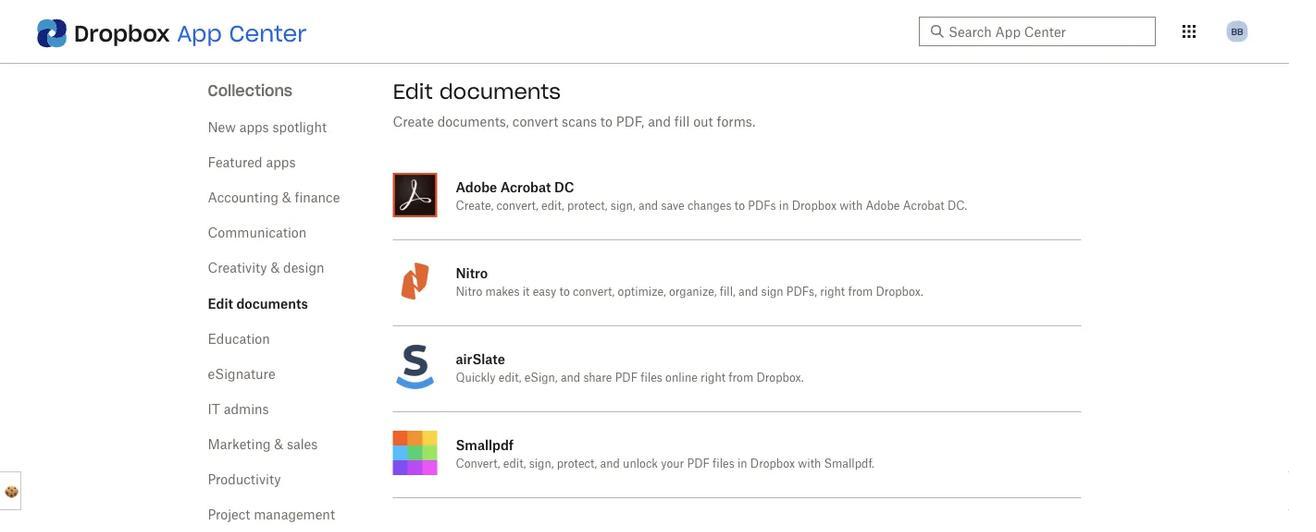 Task type: describe. For each thing, give the bounding box(es) containing it.
communication
[[208, 227, 307, 240]]

optimize,
[[618, 287, 666, 298]]

it
[[208, 404, 220, 417]]

and left 'fill'
[[648, 116, 671, 129]]

dropbox. inside the nitro nitro makes it easy to convert, optimize, organize, fill, and sign pdfs, right from dropbox.
[[877, 287, 924, 298]]

from inside airslate quickly edit, esign, and share pdf files online right from dropbox.
[[729, 373, 754, 384]]

& for sales
[[274, 439, 283, 452]]

2 nitro from the top
[[456, 287, 483, 298]]

accounting & finance
[[208, 192, 340, 205]]

apps for featured
[[266, 156, 296, 169]]

to inside adobe acrobat dc create, convert, edit, protect, sign, and save changes to pdfs in dropbox with adobe acrobat dc.
[[735, 201, 745, 212]]

education link
[[208, 333, 270, 346]]

featured
[[208, 156, 263, 169]]

save
[[662, 201, 685, 212]]

dropbox inside adobe acrobat dc create, convert, edit, protect, sign, and save changes to pdfs in dropbox with adobe acrobat dc.
[[792, 201, 837, 212]]

new
[[208, 121, 236, 134]]

pdfs
[[748, 201, 777, 212]]

pdfs,
[[787, 287, 818, 298]]

airslate quickly edit, esign, and share pdf files online right from dropbox.
[[456, 351, 804, 384]]

app
[[177, 19, 222, 47]]

airslate
[[456, 351, 505, 367]]

it admins link
[[208, 404, 269, 417]]

dropbox inside smallpdf convert, edit, sign, protect, and unlock your pdf files in dropbox with smallpdf.
[[751, 459, 796, 470]]

esignature link
[[208, 369, 276, 382]]

dropbox. inside airslate quickly edit, esign, and share pdf files online right from dropbox.
[[757, 373, 804, 384]]

pdf inside smallpdf convert, edit, sign, protect, and unlock your pdf files in dropbox with smallpdf.
[[688, 459, 710, 470]]

and inside smallpdf convert, edit, sign, protect, and unlock your pdf files in dropbox with smallpdf.
[[601, 459, 620, 470]]

adobe acrobat dc create, convert, edit, protect, sign, and save changes to pdfs in dropbox with adobe acrobat dc.
[[456, 179, 968, 212]]

spotlight
[[273, 121, 327, 134]]

organize,
[[670, 287, 717, 298]]

scans
[[562, 116, 597, 129]]

to inside the nitro nitro makes it easy to convert, optimize, organize, fill, and sign pdfs, right from dropbox.
[[560, 287, 570, 298]]

nitro nitro makes it easy to convert, optimize, organize, fill, and sign pdfs, right from dropbox.
[[456, 265, 924, 298]]

creativity & design link
[[208, 262, 324, 275]]

featured apps
[[208, 156, 296, 169]]

center
[[229, 19, 307, 47]]

edit, inside adobe acrobat dc create, convert, edit, protect, sign, and save changes to pdfs in dropbox with adobe acrobat dc.
[[542, 201, 565, 212]]

& for finance
[[282, 192, 291, 205]]

1 horizontal spatial edit
[[393, 79, 433, 105]]

0 vertical spatial dropbox
[[74, 19, 170, 47]]

right inside airslate quickly edit, esign, and share pdf files online right from dropbox.
[[701, 373, 726, 384]]

fill
[[675, 116, 690, 129]]

& for design
[[271, 262, 280, 275]]

with inside smallpdf convert, edit, sign, protect, and unlock your pdf files in dropbox with smallpdf.
[[799, 459, 822, 470]]

convert
[[513, 116, 559, 129]]

esign,
[[525, 373, 558, 384]]

creativity
[[208, 262, 267, 275]]

smallpdf convert, edit, sign, protect, and unlock your pdf files in dropbox with smallpdf.
[[456, 438, 875, 470]]

quickly
[[456, 373, 496, 384]]

featured apps link
[[208, 156, 296, 169]]

bb button
[[1223, 17, 1253, 46]]

dc.
[[948, 201, 968, 212]]

edit, for airslate
[[499, 373, 522, 384]]

0 horizontal spatial edit
[[208, 296, 233, 312]]

0 vertical spatial edit documents
[[393, 79, 561, 105]]

accounting
[[208, 192, 279, 205]]

forms.
[[717, 116, 756, 129]]

smallpdf
[[456, 438, 514, 453]]

it admins
[[208, 404, 269, 417]]

accounting & finance link
[[208, 192, 340, 205]]

1 vertical spatial edit documents
[[208, 296, 308, 312]]

0 horizontal spatial acrobat
[[501, 179, 551, 195]]

files inside smallpdf convert, edit, sign, protect, and unlock your pdf files in dropbox with smallpdf.
[[713, 459, 735, 470]]



Task type: locate. For each thing, give the bounding box(es) containing it.
esignature
[[208, 369, 276, 382]]

0 horizontal spatial right
[[701, 373, 726, 384]]

acrobat
[[501, 179, 551, 195], [904, 201, 945, 212]]

1 vertical spatial files
[[713, 459, 735, 470]]

0 vertical spatial files
[[641, 373, 663, 384]]

protect,
[[568, 201, 608, 212], [557, 459, 598, 470]]

and inside the nitro nitro makes it easy to convert, optimize, organize, fill, and sign pdfs, right from dropbox.
[[739, 287, 759, 298]]

1 horizontal spatial documents
[[440, 79, 561, 105]]

1 horizontal spatial convert,
[[573, 287, 615, 298]]

project management link
[[208, 509, 335, 522]]

edit, inside smallpdf convert, edit, sign, protect, and unlock your pdf files in dropbox with smallpdf.
[[504, 459, 526, 470]]

apps up accounting & finance
[[266, 156, 296, 169]]

admins
[[224, 404, 269, 417]]

in right pdfs
[[780, 201, 789, 212]]

to left pdfs
[[735, 201, 745, 212]]

convert,
[[456, 459, 501, 470]]

convert, left optimize,
[[573, 287, 615, 298]]

apps
[[240, 121, 269, 134], [266, 156, 296, 169]]

1 vertical spatial from
[[729, 373, 754, 384]]

files inside airslate quickly edit, esign, and share pdf files online right from dropbox.
[[641, 373, 663, 384]]

0 horizontal spatial files
[[641, 373, 663, 384]]

1 horizontal spatial edit documents
[[393, 79, 561, 105]]

& left sales
[[274, 439, 283, 452]]

out
[[694, 116, 714, 129]]

1 vertical spatial with
[[799, 459, 822, 470]]

1 vertical spatial convert,
[[573, 287, 615, 298]]

edit, inside airslate quickly edit, esign, and share pdf files online right from dropbox.
[[499, 373, 522, 384]]

productivity
[[208, 474, 281, 487]]

protect, inside adobe acrobat dc create, convert, edit, protect, sign, and save changes to pdfs in dropbox with adobe acrobat dc.
[[568, 201, 608, 212]]

documents
[[440, 79, 561, 105], [236, 296, 308, 312]]

0 horizontal spatial from
[[729, 373, 754, 384]]

pdf inside airslate quickly edit, esign, and share pdf files online right from dropbox.
[[616, 373, 638, 384]]

edit documents up "documents,"
[[393, 79, 561, 105]]

creativity & design
[[208, 262, 324, 275]]

share
[[584, 373, 612, 384]]

0 vertical spatial in
[[780, 201, 789, 212]]

in right the your
[[738, 459, 748, 470]]

with inside adobe acrobat dc create, convert, edit, protect, sign, and save changes to pdfs in dropbox with adobe acrobat dc.
[[840, 201, 863, 212]]

1 vertical spatial pdf
[[688, 459, 710, 470]]

documents down the creativity & design link
[[236, 296, 308, 312]]

dc
[[555, 179, 575, 195]]

and left "share" at the bottom left of page
[[561, 373, 581, 384]]

sign,
[[611, 201, 636, 212], [529, 459, 554, 470]]

1 vertical spatial in
[[738, 459, 748, 470]]

Search App Center text field
[[949, 21, 1145, 42]]

easy
[[533, 287, 557, 298]]

1 vertical spatial apps
[[266, 156, 296, 169]]

changes
[[688, 201, 732, 212]]

sign, inside smallpdf convert, edit, sign, protect, and unlock your pdf files in dropbox with smallpdf.
[[529, 459, 554, 470]]

and inside adobe acrobat dc create, convert, edit, protect, sign, and save changes to pdfs in dropbox with adobe acrobat dc.
[[639, 201, 659, 212]]

1 vertical spatial &
[[271, 262, 280, 275]]

with right pdfs
[[840, 201, 863, 212]]

create
[[393, 116, 434, 129]]

sign, left the save
[[611, 201, 636, 212]]

to left 'pdf,'
[[601, 116, 613, 129]]

in
[[780, 201, 789, 212], [738, 459, 748, 470]]

1 horizontal spatial in
[[780, 201, 789, 212]]

with
[[840, 201, 863, 212], [799, 459, 822, 470]]

dropbox left app on the top of page
[[74, 19, 170, 47]]

files right the your
[[713, 459, 735, 470]]

0 horizontal spatial convert,
[[497, 201, 539, 212]]

acrobat left "dc."
[[904, 201, 945, 212]]

right inside the nitro nitro makes it easy to convert, optimize, organize, fill, and sign pdfs, right from dropbox.
[[821, 287, 846, 298]]

nitro
[[456, 265, 488, 281], [456, 287, 483, 298]]

1 horizontal spatial acrobat
[[904, 201, 945, 212]]

apps for new
[[240, 121, 269, 134]]

pdf
[[616, 373, 638, 384], [688, 459, 710, 470]]

in inside smallpdf convert, edit, sign, protect, and unlock your pdf files in dropbox with smallpdf.
[[738, 459, 748, 470]]

edit up create
[[393, 79, 433, 105]]

0 vertical spatial acrobat
[[501, 179, 551, 195]]

in inside adobe acrobat dc create, convert, edit, protect, sign, and save changes to pdfs in dropbox with adobe acrobat dc.
[[780, 201, 789, 212]]

0 vertical spatial documents
[[440, 79, 561, 105]]

bb
[[1232, 25, 1244, 37]]

sign, right convert,
[[529, 459, 554, 470]]

pdf right "share" at the bottom left of page
[[616, 373, 638, 384]]

documents,
[[438, 116, 509, 129]]

collections
[[208, 81, 293, 100]]

1 horizontal spatial adobe
[[866, 201, 900, 212]]

from right pdfs,
[[849, 287, 874, 298]]

it
[[523, 287, 530, 298]]

convert, right create,
[[497, 201, 539, 212]]

1 vertical spatial to
[[735, 201, 745, 212]]

dropbox
[[74, 19, 170, 47], [792, 201, 837, 212], [751, 459, 796, 470]]

and inside airslate quickly edit, esign, and share pdf files online right from dropbox.
[[561, 373, 581, 384]]

marketing
[[208, 439, 271, 452]]

0 vertical spatial edit,
[[542, 201, 565, 212]]

finance
[[295, 192, 340, 205]]

edit documents down the creativity & design
[[208, 296, 308, 312]]

fill,
[[720, 287, 736, 298]]

productivity link
[[208, 474, 281, 487]]

1 horizontal spatial with
[[840, 201, 863, 212]]

from inside the nitro nitro makes it easy to convert, optimize, organize, fill, and sign pdfs, right from dropbox.
[[849, 287, 874, 298]]

your
[[661, 459, 685, 470]]

pdf right the your
[[688, 459, 710, 470]]

edit, down smallpdf
[[504, 459, 526, 470]]

1 horizontal spatial to
[[601, 116, 613, 129]]

and right 'fill,'
[[739, 287, 759, 298]]

0 horizontal spatial with
[[799, 459, 822, 470]]

with left "smallpdf." on the right bottom of page
[[799, 459, 822, 470]]

management
[[254, 509, 335, 522]]

0 vertical spatial adobe
[[456, 179, 498, 195]]

0 vertical spatial convert,
[[497, 201, 539, 212]]

1 vertical spatial sign,
[[529, 459, 554, 470]]

pdf,
[[617, 116, 645, 129]]

0 horizontal spatial adobe
[[456, 179, 498, 195]]

1 vertical spatial edit,
[[499, 373, 522, 384]]

unlock
[[623, 459, 658, 470]]

marketing & sales
[[208, 439, 318, 452]]

0 horizontal spatial edit documents
[[208, 296, 308, 312]]

documents up "documents,"
[[440, 79, 561, 105]]

0 vertical spatial &
[[282, 192, 291, 205]]

0 horizontal spatial to
[[560, 287, 570, 298]]

1 horizontal spatial dropbox.
[[877, 287, 924, 298]]

new apps spotlight link
[[208, 121, 327, 134]]

adobe
[[456, 179, 498, 195], [866, 201, 900, 212]]

convert, inside the nitro nitro makes it easy to convert, optimize, organize, fill, and sign pdfs, right from dropbox.
[[573, 287, 615, 298]]

2 vertical spatial dropbox
[[751, 459, 796, 470]]

to right easy at left bottom
[[560, 287, 570, 298]]

dropbox.
[[877, 287, 924, 298], [757, 373, 804, 384]]

1 vertical spatial dropbox
[[792, 201, 837, 212]]

nitro left makes
[[456, 287, 483, 298]]

create,
[[456, 201, 494, 212]]

marketing & sales link
[[208, 439, 318, 452]]

0 horizontal spatial dropbox.
[[757, 373, 804, 384]]

protect, inside smallpdf convert, edit, sign, protect, and unlock your pdf files in dropbox with smallpdf.
[[557, 459, 598, 470]]

right right pdfs,
[[821, 287, 846, 298]]

files left 'online'
[[641, 373, 663, 384]]

files
[[641, 373, 663, 384], [713, 459, 735, 470]]

dropbox app center
[[74, 19, 307, 47]]

sign
[[762, 287, 784, 298]]

makes
[[486, 287, 520, 298]]

1 vertical spatial dropbox.
[[757, 373, 804, 384]]

0 vertical spatial pdf
[[616, 373, 638, 384]]

project
[[208, 509, 250, 522]]

edit, for smallpdf
[[504, 459, 526, 470]]

0 vertical spatial right
[[821, 287, 846, 298]]

sign, inside adobe acrobat dc create, convert, edit, protect, sign, and save changes to pdfs in dropbox with adobe acrobat dc.
[[611, 201, 636, 212]]

and
[[648, 116, 671, 129], [639, 201, 659, 212], [739, 287, 759, 298], [561, 373, 581, 384], [601, 459, 620, 470]]

1 horizontal spatial pdf
[[688, 459, 710, 470]]

1 horizontal spatial right
[[821, 287, 846, 298]]

1 vertical spatial documents
[[236, 296, 308, 312]]

0 horizontal spatial pdf
[[616, 373, 638, 384]]

edit documents link
[[208, 296, 308, 312]]

from
[[849, 287, 874, 298], [729, 373, 754, 384]]

& left the design
[[271, 262, 280, 275]]

adobe left "dc."
[[866, 201, 900, 212]]

protect, down dc
[[568, 201, 608, 212]]

project management
[[208, 509, 335, 522]]

edit, left esign,
[[499, 373, 522, 384]]

protect, left unlock
[[557, 459, 598, 470]]

online
[[666, 373, 698, 384]]

create documents, convert scans to pdf, and fill out forms.
[[393, 116, 756, 129]]

convert,
[[497, 201, 539, 212], [573, 287, 615, 298]]

edit
[[393, 79, 433, 105], [208, 296, 233, 312]]

dropbox right pdfs
[[792, 201, 837, 212]]

&
[[282, 192, 291, 205], [271, 262, 280, 275], [274, 439, 283, 452]]

1 vertical spatial edit
[[208, 296, 233, 312]]

from right 'online'
[[729, 373, 754, 384]]

2 vertical spatial &
[[274, 439, 283, 452]]

0 vertical spatial to
[[601, 116, 613, 129]]

0 vertical spatial from
[[849, 287, 874, 298]]

0 vertical spatial with
[[840, 201, 863, 212]]

right
[[821, 287, 846, 298], [701, 373, 726, 384]]

edit, down dc
[[542, 201, 565, 212]]

convert, inside adobe acrobat dc create, convert, edit, protect, sign, and save changes to pdfs in dropbox with adobe acrobat dc.
[[497, 201, 539, 212]]

new apps spotlight
[[208, 121, 327, 134]]

2 horizontal spatial to
[[735, 201, 745, 212]]

edit,
[[542, 201, 565, 212], [499, 373, 522, 384], [504, 459, 526, 470]]

0 vertical spatial sign,
[[611, 201, 636, 212]]

1 nitro from the top
[[456, 265, 488, 281]]

0 horizontal spatial sign,
[[529, 459, 554, 470]]

0 vertical spatial dropbox.
[[877, 287, 924, 298]]

2 vertical spatial edit,
[[504, 459, 526, 470]]

0 vertical spatial protect,
[[568, 201, 608, 212]]

& left finance
[[282, 192, 291, 205]]

1 horizontal spatial files
[[713, 459, 735, 470]]

edit down creativity
[[208, 296, 233, 312]]

sales
[[287, 439, 318, 452]]

dropbox left "smallpdf." on the right bottom of page
[[751, 459, 796, 470]]

0 vertical spatial apps
[[240, 121, 269, 134]]

1 horizontal spatial from
[[849, 287, 874, 298]]

communication link
[[208, 227, 307, 240]]

adobe up create,
[[456, 179, 498, 195]]

and left the save
[[639, 201, 659, 212]]

and left unlock
[[601, 459, 620, 470]]

1 vertical spatial adobe
[[866, 201, 900, 212]]

smallpdf.
[[825, 459, 875, 470]]

0 horizontal spatial documents
[[236, 296, 308, 312]]

nitro up makes
[[456, 265, 488, 281]]

apps right new
[[240, 121, 269, 134]]

1 vertical spatial acrobat
[[904, 201, 945, 212]]

0 vertical spatial edit
[[393, 79, 433, 105]]

right right 'online'
[[701, 373, 726, 384]]

1 vertical spatial right
[[701, 373, 726, 384]]

0 horizontal spatial in
[[738, 459, 748, 470]]

1 vertical spatial protect,
[[557, 459, 598, 470]]

edit documents
[[393, 79, 561, 105], [208, 296, 308, 312]]

0 vertical spatial nitro
[[456, 265, 488, 281]]

design
[[283, 262, 324, 275]]

education
[[208, 333, 270, 346]]

acrobat left dc
[[501, 179, 551, 195]]

2 vertical spatial to
[[560, 287, 570, 298]]

1 vertical spatial nitro
[[456, 287, 483, 298]]

to
[[601, 116, 613, 129], [735, 201, 745, 212], [560, 287, 570, 298]]

1 horizontal spatial sign,
[[611, 201, 636, 212]]



Task type: vqa. For each thing, say whether or not it's contained in the screenshot.
'HEADING'
no



